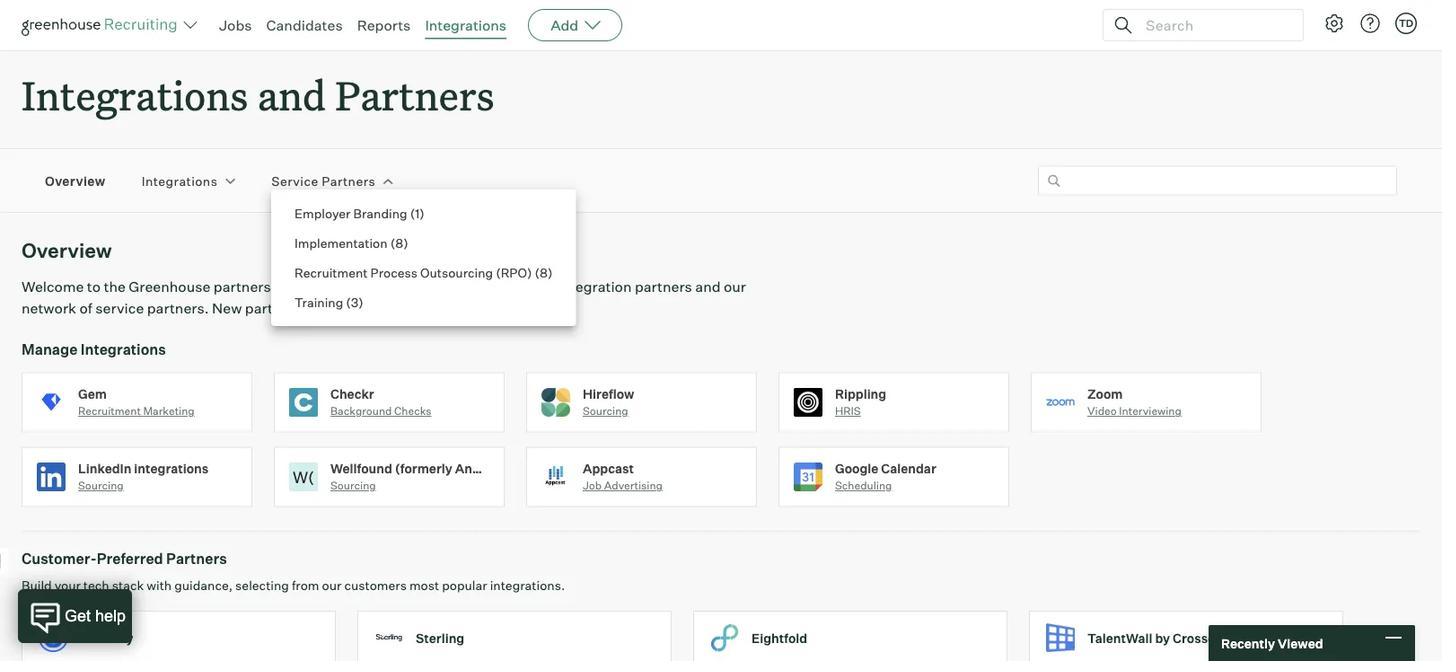 Task type: locate. For each thing, give the bounding box(es) containing it.
checks
[[394, 404, 432, 418]]

can
[[411, 278, 435, 296]]

recruitment
[[295, 265, 368, 280], [78, 404, 141, 418]]

( left "a"
[[346, 294, 351, 310]]

your
[[54, 578, 81, 593]]

2 horizontal spatial sourcing
[[583, 404, 628, 418]]

( up 'process'
[[390, 235, 395, 251]]

0 horizontal spatial partners
[[245, 299, 303, 317]]

partners for integrations and partners
[[335, 68, 494, 121]]

appcast job advertising
[[583, 460, 663, 492]]

welcome
[[22, 278, 84, 296]]

to
[[87, 278, 101, 296]]

reports
[[357, 16, 411, 34]]

jobs link
[[219, 16, 252, 34]]

0 vertical spatial partners
[[635, 278, 692, 296]]

) right just
[[359, 294, 364, 310]]

450+
[[517, 278, 555, 296]]

implementation
[[295, 235, 388, 251]]

partners up guidance,
[[166, 550, 227, 568]]

1 vertical spatial 8
[[540, 265, 548, 280]]

1 vertical spatial overview
[[22, 238, 112, 263]]

service partners
[[272, 173, 376, 189]]

1 horizontal spatial our
[[492, 278, 514, 296]]

1 horizontal spatial recruitment
[[295, 265, 368, 280]]

recruitment down gem
[[78, 404, 141, 418]]

menu containing employer branding
[[271, 190, 576, 326]]

0 vertical spatial and
[[257, 68, 326, 121]]

explore
[[439, 278, 489, 296]]

job
[[583, 479, 602, 492]]

zoom video interviewing
[[1088, 386, 1182, 418]]

gem
[[78, 386, 107, 402]]

branding
[[353, 205, 407, 221]]

and
[[257, 68, 326, 121], [695, 278, 721, 296]]

linkedin
[[78, 460, 131, 476]]

partners up employer branding ( 1 )
[[322, 173, 376, 189]]

1 vertical spatial partners
[[245, 299, 303, 317]]

marketing
[[143, 404, 195, 418]]

1
[[415, 205, 420, 221]]

talentwall by crosschq link
[[1029, 611, 1365, 661]]

) right the branding
[[420, 205, 425, 221]]

popular
[[442, 578, 487, 593]]

1 vertical spatial integrations link
[[142, 172, 218, 189]]

training
[[295, 294, 343, 310]]

menu
[[271, 190, 576, 326]]

build your tech stack with guidance, selecting from our customers most popular integrations.
[[22, 578, 565, 593]]

0 vertical spatial 8
[[395, 235, 403, 251]]

0 vertical spatial partners
[[335, 68, 494, 121]]

recruitment inside gem recruitment marketing
[[78, 404, 141, 418]]

8 up 'process'
[[395, 235, 403, 251]]

network
[[22, 299, 76, 317]]

) right (rpo)
[[548, 265, 553, 280]]

partners down reports
[[335, 68, 494, 121]]

angellist
[[455, 460, 514, 476]]

wellfound (formerly angellist talent) sourcing
[[331, 460, 561, 492]]

rippling hris
[[835, 386, 887, 418]]

w(
[[293, 467, 314, 487]]

integrations link
[[425, 16, 507, 34], [142, 172, 218, 189]]

from
[[292, 578, 319, 593]]

1 horizontal spatial 8
[[540, 265, 548, 280]]

linkedin integrations sourcing
[[78, 460, 209, 492]]

hireflow
[[583, 386, 635, 402]]

background
[[331, 404, 392, 418]]

checkr
[[331, 386, 374, 402]]

2 horizontal spatial our
[[724, 278, 746, 296]]

preferred
[[97, 550, 163, 568]]

recruitment process outsourcing (rpo) ( 8 )
[[295, 265, 553, 280]]

partners for customer-preferred partners
[[166, 550, 227, 568]]

employer branding ( 1 )
[[295, 205, 425, 221]]

(rpo)
[[496, 265, 532, 280]]

where
[[339, 278, 381, 296]]

1 horizontal spatial sourcing
[[331, 479, 376, 492]]

new
[[212, 299, 242, 317]]

sourcing
[[583, 404, 628, 418], [78, 479, 124, 492], [331, 479, 376, 492]]

partners down partnerships
[[245, 299, 303, 317]]

0 vertical spatial recruitment
[[295, 265, 368, 280]]

integrations.
[[490, 578, 565, 593]]

partners right integration
[[635, 278, 692, 296]]

welcome to the greenhouse partnerships page where you can explore our 450+ integration partners and our network of service partners. new partners are just a click away.
[[22, 278, 746, 317]]

2 vertical spatial partners
[[166, 550, 227, 568]]

1 horizontal spatial and
[[695, 278, 721, 296]]

1 vertical spatial and
[[695, 278, 721, 296]]

0 horizontal spatial and
[[257, 68, 326, 121]]

8 right (rpo)
[[540, 265, 548, 280]]

) up 'process'
[[403, 235, 408, 251]]

talentwall
[[1088, 630, 1153, 646]]

gem recruitment marketing
[[78, 386, 195, 418]]

you
[[384, 278, 408, 296]]

td button
[[1392, 9, 1421, 38]]

0 horizontal spatial sourcing
[[78, 479, 124, 492]]

0 horizontal spatial recruitment
[[78, 404, 141, 418]]

recently viewed
[[1221, 635, 1323, 651]]

video
[[1088, 404, 1117, 418]]

customers
[[344, 578, 407, 593]]

partners
[[635, 278, 692, 296], [245, 299, 303, 317]]

1 horizontal spatial integrations link
[[425, 16, 507, 34]]

viewed
[[1278, 635, 1323, 651]]

our
[[492, 278, 514, 296], [724, 278, 746, 296], [322, 578, 342, 593]]

google
[[835, 460, 879, 476]]

recruitment up training ( 3 )
[[295, 265, 368, 280]]

( right (rpo)
[[535, 265, 540, 280]]

None text field
[[1038, 166, 1398, 196]]

( right the branding
[[410, 205, 415, 221]]

1 horizontal spatial partners
[[635, 278, 692, 296]]

sourcing down the linkedin
[[78, 479, 124, 492]]

1 vertical spatial recruitment
[[78, 404, 141, 418]]

integrations and partners
[[22, 68, 494, 121]]

integrations
[[425, 16, 507, 34], [22, 68, 248, 121], [142, 173, 218, 189], [81, 340, 166, 358]]

sourcing down hireflow
[[583, 404, 628, 418]]

sourcing inside linkedin integrations sourcing
[[78, 479, 124, 492]]

partners
[[335, 68, 494, 121], [322, 173, 376, 189], [166, 550, 227, 568]]

overview
[[45, 173, 106, 189], [22, 238, 112, 263]]

sourcing down wellfound
[[331, 479, 376, 492]]

are
[[306, 299, 327, 317]]

selecting
[[235, 578, 289, 593]]



Task type: describe. For each thing, give the bounding box(es) containing it.
with
[[147, 578, 172, 593]]

calendly link
[[22, 611, 357, 661]]

talent)
[[517, 460, 561, 476]]

just
[[330, 299, 355, 317]]

scheduling
[[835, 479, 892, 492]]

candidates
[[266, 16, 343, 34]]

partnerships
[[214, 278, 300, 296]]

calendly
[[80, 630, 133, 646]]

zoom
[[1088, 386, 1123, 402]]

employer
[[295, 205, 351, 221]]

partners.
[[147, 299, 209, 317]]

add button
[[528, 9, 623, 41]]

candidates link
[[266, 16, 343, 34]]

greenhouse recruiting image
[[22, 14, 183, 36]]

0 horizontal spatial 8
[[395, 235, 403, 251]]

greenhouse
[[129, 278, 210, 296]]

eightfold
[[752, 630, 808, 646]]

process
[[371, 265, 418, 280]]

stack
[[112, 578, 144, 593]]

Search text field
[[1142, 12, 1287, 38]]

wellfound
[[331, 460, 392, 476]]

integration
[[558, 278, 632, 296]]

integrations for integrations and partners
[[22, 68, 248, 121]]

page
[[303, 278, 336, 296]]

calendar
[[881, 460, 937, 476]]

google calendar scheduling
[[835, 460, 937, 492]]

away.
[[403, 299, 442, 317]]

service partners link
[[272, 172, 376, 189]]

reports link
[[357, 16, 411, 34]]

manage
[[22, 340, 78, 358]]

0 horizontal spatial integrations link
[[142, 172, 218, 189]]

integrations
[[134, 460, 209, 476]]

1 vertical spatial partners
[[322, 173, 376, 189]]

td button
[[1396, 13, 1417, 34]]

eightfold link
[[693, 611, 1029, 661]]

integrations for topmost integrations link
[[425, 16, 507, 34]]

sourcing inside hireflow sourcing
[[583, 404, 628, 418]]

appcast
[[583, 460, 634, 476]]

add
[[551, 16, 579, 34]]

training ( 3 )
[[295, 294, 364, 310]]

implementation ( 8 )
[[295, 235, 408, 251]]

tech
[[83, 578, 109, 593]]

td
[[1399, 17, 1414, 29]]

and inside welcome to the greenhouse partnerships page where you can explore our 450+ integration partners and our network of service partners. new partners are just a click away.
[[695, 278, 721, 296]]

sterling link
[[357, 611, 693, 661]]

integrations for the leftmost integrations link
[[142, 173, 218, 189]]

by
[[1155, 630, 1170, 646]]

checkr background checks
[[331, 386, 432, 418]]

service
[[95, 299, 144, 317]]

rippling
[[835, 386, 887, 402]]

advertising
[[604, 479, 663, 492]]

a
[[358, 299, 366, 317]]

sterling
[[416, 630, 465, 646]]

manage integrations
[[22, 340, 166, 358]]

recently
[[1221, 635, 1275, 651]]

build
[[22, 578, 52, 593]]

0 horizontal spatial our
[[322, 578, 342, 593]]

3
[[351, 294, 359, 310]]

customer-
[[22, 550, 97, 568]]

customer-preferred partners
[[22, 550, 227, 568]]

hireflow sourcing
[[583, 386, 635, 418]]

service
[[272, 173, 319, 189]]

click
[[369, 299, 400, 317]]

(formerly
[[395, 460, 452, 476]]

of
[[79, 299, 92, 317]]

0 vertical spatial integrations link
[[425, 16, 507, 34]]

sourcing inside wellfound (formerly angellist talent) sourcing
[[331, 479, 376, 492]]

overview link
[[45, 172, 106, 189]]

configure image
[[1324, 13, 1345, 34]]

jobs
[[219, 16, 252, 34]]

0 vertical spatial overview
[[45, 173, 106, 189]]

interviewing
[[1119, 404, 1182, 418]]



Task type: vqa. For each thing, say whether or not it's contained in the screenshot.
Build
yes



